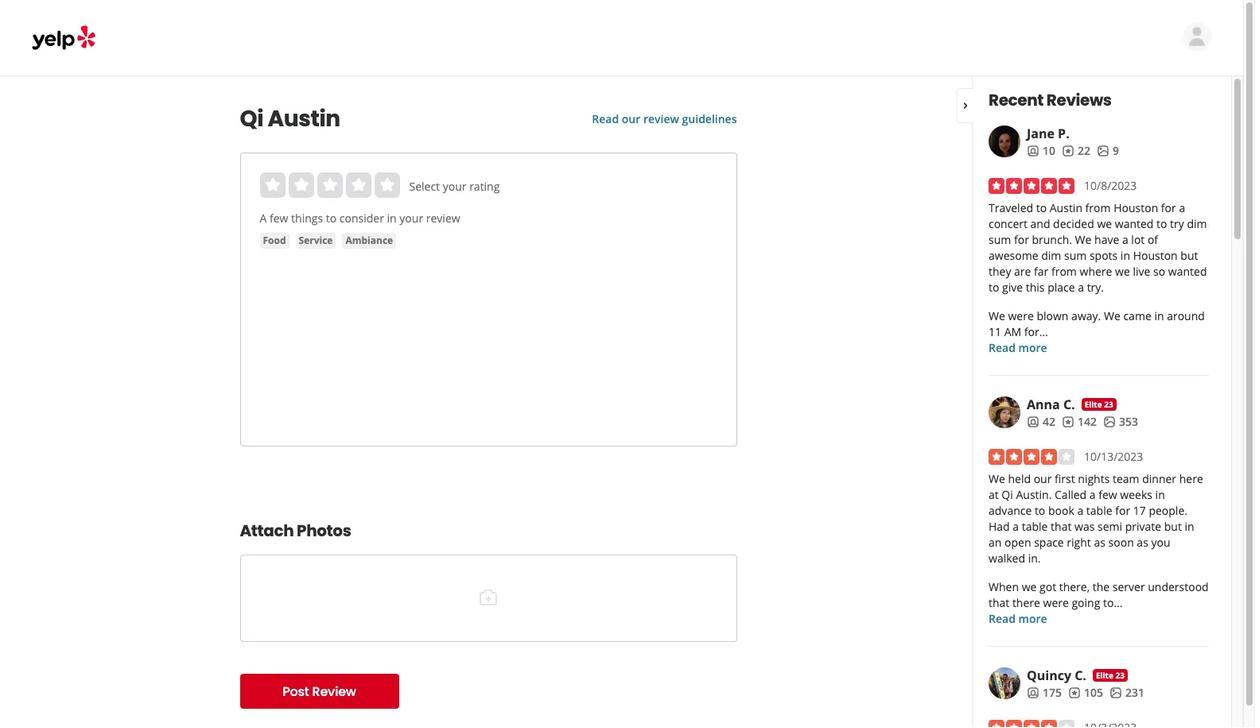 Task type: describe. For each thing, give the bounding box(es) containing it.
a few things to consider in your review
[[260, 211, 460, 226]]

food
[[263, 234, 286, 247]]

23 for anna c.
[[1104, 399, 1113, 410]]

to…
[[1103, 596, 1123, 611]]

more for am
[[1019, 340, 1047, 356]]

16 review v2 image for 105
[[1068, 687, 1081, 700]]

to right the "things"
[[326, 211, 337, 226]]

you
[[1151, 535, 1171, 550]]

am
[[1004, 325, 1021, 340]]

0 vertical spatial few
[[270, 211, 288, 226]]

4 star rating image for quincy
[[989, 721, 1075, 728]]

try.
[[1087, 280, 1104, 295]]

a
[[260, 211, 267, 226]]

a down nights
[[1090, 488, 1096, 503]]

0 horizontal spatial austin
[[268, 103, 340, 134]]

attach photos image
[[479, 588, 498, 607]]

recent reviews
[[989, 89, 1112, 111]]

we inside we held our first nights team dinner here at qi austin. called a few weeks in advance to book a table for 17 people. had a table that was semi private but in an open space right as soon as you walked in.
[[989, 472, 1005, 487]]

attach photos
[[240, 520, 351, 542]]

0 horizontal spatial table
[[1022, 519, 1048, 535]]

9
[[1113, 143, 1119, 158]]

came
[[1123, 309, 1152, 324]]

elite 23 link for anna c.
[[1081, 399, 1116, 411]]

traveled to austin from houston for a concert and decided we wanted to try dim sum for brunch. we have a lot of awesome dim sum spots in houston but they are far from where we live so wanted to give this place a try.
[[989, 200, 1207, 295]]

attach
[[240, 520, 294, 542]]

for…
[[1024, 325, 1048, 340]]

1 horizontal spatial dim
[[1187, 216, 1207, 231]]

0 vertical spatial your
[[443, 179, 467, 194]]

353
[[1119, 414, 1138, 430]]

we inside traveled to austin from houston for a concert and decided we wanted to try dim sum for brunch. we have a lot of awesome dim sum spots in houston but they are far from where we live so wanted to give this place a try.
[[1075, 232, 1092, 247]]

we were blown away. we came in around 11 am for…
[[989, 309, 1205, 340]]

16 photos v2 image for anna c.
[[1103, 416, 1116, 429]]

the
[[1093, 580, 1110, 595]]

here
[[1179, 472, 1203, 487]]

when
[[989, 580, 1019, 595]]

in.
[[1028, 551, 1041, 566]]

there,
[[1059, 580, 1090, 595]]

this
[[1026, 280, 1045, 295]]

c. for quincy c.
[[1075, 667, 1086, 685]]

of
[[1148, 232, 1158, 247]]

photos element for quincy c.
[[1110, 686, 1145, 702]]

10/13/2023
[[1084, 449, 1143, 465]]

0 horizontal spatial qi
[[240, 103, 263, 134]]

read more button for 11
[[989, 340, 1047, 356]]

a up was in the bottom right of the page
[[1077, 503, 1084, 519]]

reviews
[[1047, 89, 1112, 111]]

0 vertical spatial review
[[643, 111, 679, 126]]

elite 23 for anna c.
[[1085, 399, 1113, 410]]

we left came
[[1104, 309, 1121, 324]]

open
[[1005, 535, 1031, 550]]

rating element
[[260, 173, 400, 198]]

0 horizontal spatial for
[[1014, 232, 1029, 247]]

read for we
[[989, 612, 1016, 627]]

10/8/2023
[[1084, 178, 1137, 193]]

jane
[[1027, 125, 1055, 142]]

reviews element for anna c.
[[1062, 414, 1097, 430]]

consider
[[339, 211, 384, 226]]

and
[[1030, 216, 1050, 231]]

are
[[1014, 264, 1031, 279]]

were inside we were blown away. we came in around 11 am for…
[[1008, 309, 1034, 324]]

to left try
[[1157, 216, 1167, 231]]

elite 23 for quincy c.
[[1096, 671, 1125, 682]]

a up try
[[1179, 200, 1185, 216]]

qi inside we held our first nights team dinner here at qi austin. called a few weeks in advance to book a table for 17 people. had a table that was semi private but in an open space right as soon as you walked in.
[[1002, 488, 1013, 503]]

first
[[1055, 472, 1075, 487]]

recent
[[989, 89, 1044, 111]]

dinner
[[1142, 472, 1176, 487]]

0 horizontal spatial our
[[622, 111, 641, 126]]

1 vertical spatial your
[[400, 211, 423, 226]]

anna
[[1027, 396, 1060, 414]]

going
[[1072, 596, 1100, 611]]

live
[[1133, 264, 1150, 279]]

read our review guidelines
[[592, 111, 737, 126]]

understood
[[1148, 580, 1209, 595]]

that inside when we got there, the server understood that there were going to…
[[989, 596, 1010, 611]]

more for were
[[1019, 612, 1047, 627]]

server
[[1113, 580, 1145, 595]]

team
[[1113, 472, 1139, 487]]

jane p.
[[1027, 125, 1070, 142]]

awesome
[[989, 248, 1038, 263]]

traveled
[[989, 200, 1033, 216]]

2 as from the left
[[1137, 535, 1148, 550]]

quincy c.
[[1027, 667, 1086, 685]]

0 horizontal spatial dim
[[1041, 248, 1061, 263]]

book
[[1048, 503, 1074, 519]]

advance
[[989, 503, 1032, 519]]

our inside we held our first nights team dinner here at qi austin. called a few weeks in advance to book a table for 17 people. had a table that was semi private but in an open space right as soon as you walked in.
[[1034, 472, 1052, 487]]

photo of anna c. image
[[989, 397, 1021, 429]]

c. for anna c.
[[1063, 396, 1075, 414]]

16 photos v2 image for quincy c.
[[1110, 687, 1122, 700]]

qi austin
[[240, 103, 340, 134]]

an
[[989, 535, 1002, 550]]

22
[[1078, 143, 1090, 158]]

photo of quincy c. image
[[989, 668, 1021, 700]]

photo of jane p. image
[[989, 126, 1021, 157]]

nights
[[1078, 472, 1110, 487]]

photos element containing 9
[[1097, 143, 1119, 159]]

concert
[[989, 216, 1028, 231]]

0 vertical spatial for
[[1161, 200, 1176, 216]]

elite for quincy c.
[[1096, 671, 1113, 682]]

brunch.
[[1032, 232, 1072, 247]]

16 friends v2 image for anna
[[1027, 416, 1040, 429]]

guidelines
[[682, 111, 737, 126]]

held
[[1008, 472, 1031, 487]]

231
[[1125, 686, 1145, 701]]

0 vertical spatial we
[[1097, 216, 1112, 231]]

post
[[282, 683, 309, 701]]

4 star rating image for anna
[[989, 449, 1075, 465]]

had
[[989, 519, 1010, 535]]

2 horizontal spatial we
[[1115, 264, 1130, 279]]

qi austin link
[[240, 103, 554, 134]]

17
[[1133, 503, 1146, 519]]



Task type: vqa. For each thing, say whether or not it's contained in the screenshot.
bottom your
yes



Task type: locate. For each thing, give the bounding box(es) containing it.
were inside when we got there, the server understood that there were going to…
[[1043, 596, 1069, 611]]

read
[[592, 111, 619, 126], [989, 340, 1016, 356], [989, 612, 1016, 627]]

0 vertical spatial but
[[1181, 248, 1198, 263]]

review left guidelines
[[643, 111, 679, 126]]

as down private
[[1137, 535, 1148, 550]]

0 vertical spatial austin
[[268, 103, 340, 134]]

142
[[1078, 414, 1097, 430]]

1 friends element from the top
[[1027, 143, 1056, 159]]

read more button for there
[[989, 612, 1047, 628]]

0 vertical spatial that
[[1051, 519, 1072, 535]]

1 vertical spatial 23
[[1116, 671, 1125, 682]]

1 horizontal spatial were
[[1043, 596, 1069, 611]]

but
[[1181, 248, 1198, 263], [1164, 519, 1182, 535]]

friends element for anna c.
[[1027, 414, 1056, 430]]

2 vertical spatial 16 photos v2 image
[[1110, 687, 1122, 700]]

elite 23 up 105
[[1096, 671, 1125, 682]]

16 photos v2 image left 353
[[1103, 416, 1116, 429]]

have
[[1095, 232, 1119, 247]]

1 horizontal spatial our
[[1034, 472, 1052, 487]]

austin.
[[1016, 488, 1052, 503]]

2 friends element from the top
[[1027, 414, 1056, 430]]

0 vertical spatial table
[[1086, 503, 1112, 519]]

houston up lot
[[1114, 200, 1158, 216]]

more
[[1019, 340, 1047, 356], [1019, 612, 1047, 627]]

blown
[[1037, 309, 1069, 324]]

elite 23 link
[[1081, 399, 1116, 411], [1093, 670, 1128, 682]]

16 friends v2 image left 175
[[1027, 687, 1040, 700]]

0 vertical spatial read
[[592, 111, 619, 126]]

1 vertical spatial more
[[1019, 612, 1047, 627]]

were down got
[[1043, 596, 1069, 611]]

c. up 105
[[1075, 667, 1086, 685]]

elite 23 link up 105
[[1093, 670, 1128, 682]]

friends element down quincy
[[1027, 686, 1062, 702]]

but down people.
[[1164, 519, 1182, 535]]

so
[[1153, 264, 1165, 279]]

more down the for…
[[1019, 340, 1047, 356]]

elite 23 link up 142 on the bottom of the page
[[1081, 399, 1116, 411]]

16 review v2 image left 22
[[1062, 145, 1075, 157]]

1 vertical spatial read
[[989, 340, 1016, 356]]

0 vertical spatial more
[[1019, 340, 1047, 356]]

read more down there
[[989, 612, 1047, 627]]

we up have
[[1097, 216, 1112, 231]]

post review
[[282, 683, 356, 701]]

to down they
[[989, 280, 999, 295]]

rating
[[469, 179, 500, 194]]

1 horizontal spatial that
[[1051, 519, 1072, 535]]

friends element for quincy c.
[[1027, 686, 1062, 702]]

semi
[[1098, 519, 1122, 535]]

we up 11
[[989, 309, 1005, 324]]

0 horizontal spatial we
[[1022, 580, 1037, 595]]

in right consider
[[387, 211, 397, 226]]

4 star rating image up held
[[989, 449, 1075, 465]]

0 vertical spatial 4 star rating image
[[989, 449, 1075, 465]]

0 horizontal spatial that
[[989, 596, 1010, 611]]

1 vertical spatial 4 star rating image
[[989, 721, 1075, 728]]

5 star rating image
[[989, 178, 1075, 194]]

give
[[1002, 280, 1023, 295]]

reviews element for quincy c.
[[1068, 686, 1103, 702]]

1 read more button from the top
[[989, 340, 1047, 356]]

16 photos v2 image left 231
[[1110, 687, 1122, 700]]

lot
[[1131, 232, 1145, 247]]

few down nights
[[1099, 488, 1117, 503]]

we left live
[[1115, 264, 1130, 279]]

1 vertical spatial from
[[1052, 264, 1077, 279]]

our left guidelines
[[622, 111, 641, 126]]

elite up 105
[[1096, 671, 1113, 682]]

2 4 star rating image from the top
[[989, 721, 1075, 728]]

1 horizontal spatial table
[[1086, 503, 1112, 519]]

friends element containing 175
[[1027, 686, 1062, 702]]

0 vertical spatial photos element
[[1097, 143, 1119, 159]]

table up space on the bottom right
[[1022, 519, 1048, 535]]

that inside we held our first nights team dinner here at qi austin. called a few weeks in advance to book a table for 17 people. had a table that was semi private but in an open space right as soon as you walked in.
[[1051, 519, 1072, 535]]

16 friends v2 image
[[1027, 145, 1040, 157], [1027, 416, 1040, 429], [1027, 687, 1040, 700]]

houston
[[1114, 200, 1158, 216], [1133, 248, 1178, 263]]

0 horizontal spatial were
[[1008, 309, 1034, 324]]

16 photos v2 image
[[1097, 145, 1110, 157], [1103, 416, 1116, 429], [1110, 687, 1122, 700]]

0 vertical spatial c.
[[1063, 396, 1075, 414]]

for up try
[[1161, 200, 1176, 216]]

in down people.
[[1185, 519, 1194, 535]]

1 vertical spatial houston
[[1133, 248, 1178, 263]]

0 horizontal spatial sum
[[989, 232, 1011, 247]]

10
[[1043, 143, 1056, 158]]

sum up where
[[1064, 248, 1087, 263]]

wanted up lot
[[1115, 216, 1154, 231]]

dim right try
[[1187, 216, 1207, 231]]

we up there
[[1022, 580, 1037, 595]]

0 vertical spatial reviews element
[[1062, 143, 1090, 159]]

friends element down jane
[[1027, 143, 1056, 159]]

far
[[1034, 264, 1049, 279]]

your left "rating"
[[443, 179, 467, 194]]

0 vertical spatial read more
[[989, 340, 1047, 356]]

1 16 friends v2 image from the top
[[1027, 145, 1040, 157]]

we up at
[[989, 472, 1005, 487]]

read more button down there
[[989, 612, 1047, 628]]

got
[[1040, 580, 1056, 595]]

0 vertical spatial 16 friends v2 image
[[1027, 145, 1040, 157]]

None radio
[[260, 173, 285, 198], [346, 173, 371, 198], [374, 173, 400, 198], [260, 173, 285, 198], [346, 173, 371, 198], [374, 173, 400, 198]]

1 horizontal spatial wanted
[[1168, 264, 1207, 279]]

1 vertical spatial our
[[1034, 472, 1052, 487]]

None radio
[[288, 173, 314, 198], [317, 173, 342, 198], [288, 173, 314, 198], [317, 173, 342, 198]]

elite
[[1085, 399, 1102, 410], [1096, 671, 1113, 682]]

1 horizontal spatial few
[[1099, 488, 1117, 503]]

photos element right 22
[[1097, 143, 1119, 159]]

in right spots
[[1121, 248, 1130, 263]]

photos element containing 231
[[1110, 686, 1145, 702]]

few right "a" on the top left of page
[[270, 211, 288, 226]]

read our review guidelines link
[[592, 111, 737, 126]]

1 horizontal spatial review
[[643, 111, 679, 126]]

23 for quincy c.
[[1116, 671, 1125, 682]]

as down the semi
[[1094, 535, 1106, 550]]

0 vertical spatial elite 23
[[1085, 399, 1113, 410]]

austin inside traveled to austin from houston for a concert and decided we wanted to try dim sum for brunch. we have a lot of awesome dim sum spots in houston but they are far from where we live so wanted to give this place a try.
[[1050, 200, 1083, 216]]

read for traveled
[[989, 340, 1016, 356]]

2 16 friends v2 image from the top
[[1027, 416, 1040, 429]]

1 vertical spatial sum
[[1064, 248, 1087, 263]]

right
[[1067, 535, 1091, 550]]

things
[[291, 211, 323, 226]]

0 horizontal spatial 23
[[1104, 399, 1113, 410]]

1 vertical spatial austin
[[1050, 200, 1083, 216]]

42
[[1043, 414, 1056, 430]]

read more
[[989, 340, 1047, 356], [989, 612, 1047, 627]]

1 vertical spatial that
[[989, 596, 1010, 611]]

to up and
[[1036, 200, 1047, 216]]

1 vertical spatial but
[[1164, 519, 1182, 535]]

read more button down 'am'
[[989, 340, 1047, 356]]

1 horizontal spatial as
[[1137, 535, 1148, 550]]

1 horizontal spatial your
[[443, 179, 467, 194]]

a
[[1179, 200, 1185, 216], [1122, 232, 1128, 247], [1078, 280, 1084, 295], [1090, 488, 1096, 503], [1077, 503, 1084, 519], [1013, 519, 1019, 535]]

read more button
[[989, 340, 1047, 356], [989, 612, 1047, 628]]

sum
[[989, 232, 1011, 247], [1064, 248, 1087, 263]]

ambiance
[[346, 234, 393, 247]]

2 read more button from the top
[[989, 612, 1047, 628]]

reviews element containing 105
[[1068, 686, 1103, 702]]

16 friends v2 image left 42
[[1027, 416, 1040, 429]]

select
[[409, 179, 440, 194]]

1 read more from the top
[[989, 340, 1047, 356]]

0 horizontal spatial wanted
[[1115, 216, 1154, 231]]

that
[[1051, 519, 1072, 535], [989, 596, 1010, 611]]

1 horizontal spatial from
[[1085, 200, 1111, 216]]

for left 17
[[1115, 503, 1130, 519]]

was
[[1075, 519, 1095, 535]]

but inside we held our first nights team dinner here at qi austin. called a few weeks in advance to book a table for 17 people. had a table that was semi private but in an open space right as soon as you walked in.
[[1164, 519, 1182, 535]]

2 vertical spatial 16 friends v2 image
[[1027, 687, 1040, 700]]

0 horizontal spatial from
[[1052, 264, 1077, 279]]

elite 23 link for quincy c.
[[1093, 670, 1128, 682]]

2 vertical spatial for
[[1115, 503, 1130, 519]]

when we got there, the server understood that there were going to…
[[989, 580, 1209, 611]]

photos element containing 353
[[1103, 414, 1138, 430]]

2 vertical spatial we
[[1022, 580, 1037, 595]]

0 vertical spatial elite 23 link
[[1081, 399, 1116, 411]]

houston down of
[[1133, 248, 1178, 263]]

0 vertical spatial elite
[[1085, 399, 1102, 410]]

0 horizontal spatial review
[[426, 211, 460, 226]]

1 vertical spatial 16 friends v2 image
[[1027, 416, 1040, 429]]

post review button
[[240, 675, 399, 710]]

1 vertical spatial reviews element
[[1062, 414, 1097, 430]]

175
[[1043, 686, 1062, 701]]

they
[[989, 264, 1011, 279]]

select your rating
[[409, 179, 500, 194]]

2 vertical spatial photos element
[[1110, 686, 1145, 702]]

we held our first nights team dinner here at qi austin. called a few weeks in advance to book a table for 17 people. had a table that was semi private but in an open space right as soon as you walked in.
[[989, 472, 1203, 566]]

1 more from the top
[[1019, 340, 1047, 356]]

11
[[989, 325, 1001, 340]]

3 friends element from the top
[[1027, 686, 1062, 702]]

dim down brunch. on the top of the page
[[1041, 248, 1061, 263]]

1 horizontal spatial qi
[[1002, 488, 1013, 503]]

photos element for anna c.
[[1103, 414, 1138, 430]]

1 vertical spatial photos element
[[1103, 414, 1138, 430]]

away.
[[1072, 309, 1101, 324]]

a left lot
[[1122, 232, 1128, 247]]

a up open
[[1013, 519, 1019, 535]]

1 as from the left
[[1094, 535, 1106, 550]]

1 vertical spatial qi
[[1002, 488, 1013, 503]]

1 horizontal spatial austin
[[1050, 200, 1083, 216]]

16 review v2 image for 22
[[1062, 145, 1075, 157]]

3 16 friends v2 image from the top
[[1027, 687, 1040, 700]]

sum down the concert at the right top
[[989, 232, 1011, 247]]

we down decided
[[1075, 232, 1092, 247]]

for up awesome
[[1014, 232, 1029, 247]]

but down try
[[1181, 248, 1198, 263]]

elite up 142 on the bottom of the page
[[1085, 399, 1102, 410]]

friends element
[[1027, 143, 1056, 159], [1027, 414, 1056, 430], [1027, 686, 1062, 702]]

friends element down anna
[[1027, 414, 1056, 430]]

0 vertical spatial qi
[[240, 103, 263, 134]]

0 vertical spatial friends element
[[1027, 143, 1056, 159]]

called
[[1055, 488, 1087, 503]]

1 vertical spatial 16 photos v2 image
[[1103, 416, 1116, 429]]

0 vertical spatial from
[[1085, 200, 1111, 216]]

1 vertical spatial 16 review v2 image
[[1068, 687, 1081, 700]]

try
[[1170, 216, 1184, 231]]

soon
[[1108, 535, 1134, 550]]

walked
[[989, 551, 1025, 566]]

0 vertical spatial sum
[[989, 232, 1011, 247]]

around
[[1167, 309, 1205, 324]]

table up the semi
[[1086, 503, 1112, 519]]

0 horizontal spatial few
[[270, 211, 288, 226]]

4 star rating image down 175
[[989, 721, 1075, 728]]

your
[[443, 179, 467, 194], [400, 211, 423, 226]]

elite 23 up 142 on the bottom of the page
[[1085, 399, 1113, 410]]

1 vertical spatial elite
[[1096, 671, 1113, 682]]

105
[[1084, 686, 1103, 701]]

our
[[622, 111, 641, 126], [1034, 472, 1052, 487]]

1 vertical spatial friends element
[[1027, 414, 1056, 430]]

but inside traveled to austin from houston for a concert and decided we wanted to try dim sum for brunch. we have a lot of awesome dim sum spots in houston but they are far from where we live so wanted to give this place a try.
[[1181, 248, 1198, 263]]

2 horizontal spatial for
[[1161, 200, 1176, 216]]

c.
[[1063, 396, 1075, 414], [1075, 667, 1086, 685]]

0 vertical spatial our
[[622, 111, 641, 126]]

16 review v2 image
[[1062, 416, 1075, 429]]

austin up rating element on the left top
[[268, 103, 340, 134]]

photos element right 142 on the bottom of the page
[[1103, 414, 1138, 430]]

4 star rating image
[[989, 449, 1075, 465], [989, 721, 1075, 728]]

where
[[1080, 264, 1112, 279]]

our up austin. at the right of page
[[1034, 472, 1052, 487]]

0 vertical spatial houston
[[1114, 200, 1158, 216]]

0 horizontal spatial as
[[1094, 535, 1106, 550]]

reviews element right 175
[[1068, 686, 1103, 702]]

16 photos v2 image left 9 on the top right of page
[[1097, 145, 1110, 157]]

1 horizontal spatial for
[[1115, 503, 1130, 519]]

read more for 11
[[989, 340, 1047, 356]]

service
[[299, 234, 333, 247]]

p.
[[1058, 125, 1070, 142]]

16 friends v2 image left "10"
[[1027, 145, 1040, 157]]

close sidebar icon image
[[959, 99, 972, 112], [959, 99, 972, 112]]

0 vertical spatial were
[[1008, 309, 1034, 324]]

your down select
[[400, 211, 423, 226]]

0 vertical spatial dim
[[1187, 216, 1207, 231]]

photos element
[[1097, 143, 1119, 159], [1103, 414, 1138, 430], [1110, 686, 1145, 702]]

jeremy m. image
[[1183, 22, 1211, 51]]

were up 'am'
[[1008, 309, 1034, 324]]

wanted right so
[[1168, 264, 1207, 279]]

in right came
[[1154, 309, 1164, 324]]

0 vertical spatial 16 review v2 image
[[1062, 145, 1075, 157]]

0 vertical spatial 16 photos v2 image
[[1097, 145, 1110, 157]]

austin
[[268, 103, 340, 134], [1050, 200, 1083, 216]]

we
[[1097, 216, 1112, 231], [1115, 264, 1130, 279], [1022, 580, 1037, 595]]

reviews element containing 142
[[1062, 414, 1097, 430]]

for inside we held our first nights team dinner here at qi austin. called a few weeks in advance to book a table for 17 people. had a table that was semi private but in an open space right as soon as you walked in.
[[1115, 503, 1130, 519]]

in inside we were blown away. we came in around 11 am for…
[[1154, 309, 1164, 324]]

reviews element right 42
[[1062, 414, 1097, 430]]

decided
[[1053, 216, 1094, 231]]

a left try.
[[1078, 280, 1084, 295]]

read more for there
[[989, 612, 1047, 627]]

0 vertical spatial read more button
[[989, 340, 1047, 356]]

1 4 star rating image from the top
[[989, 449, 1075, 465]]

at
[[989, 488, 999, 503]]

2 more from the top
[[1019, 612, 1047, 627]]

c. up 16 review v2 image
[[1063, 396, 1075, 414]]

1 vertical spatial elite 23 link
[[1093, 670, 1128, 682]]

23 right quincy c.
[[1116, 671, 1125, 682]]

weeks
[[1120, 488, 1153, 503]]

table
[[1086, 503, 1112, 519], [1022, 519, 1048, 535]]

in inside traveled to austin from houston for a concert and decided we wanted to try dim sum for brunch. we have a lot of awesome dim sum spots in houston but they are far from where we live so wanted to give this place a try.
[[1121, 248, 1130, 263]]

austin up decided
[[1050, 200, 1083, 216]]

reviews element down p. at the top right of page
[[1062, 143, 1090, 159]]

1 vertical spatial review
[[426, 211, 460, 226]]

read more down 'am'
[[989, 340, 1047, 356]]

1 vertical spatial table
[[1022, 519, 1048, 535]]

review down the select your rating
[[426, 211, 460, 226]]

spots
[[1090, 248, 1118, 263]]

23 up 10/13/2023
[[1104, 399, 1113, 410]]

were
[[1008, 309, 1034, 324], [1043, 596, 1069, 611]]

1 horizontal spatial we
[[1097, 216, 1112, 231]]

reviews element containing 22
[[1062, 143, 1090, 159]]

from up the place at the top of the page
[[1052, 264, 1077, 279]]

few
[[270, 211, 288, 226], [1099, 488, 1117, 503]]

to down austin. at the right of page
[[1035, 503, 1045, 519]]

elite 23
[[1085, 399, 1113, 410], [1096, 671, 1125, 682]]

16 review v2 image left 105
[[1068, 687, 1081, 700]]

more down there
[[1019, 612, 1047, 627]]

1 vertical spatial for
[[1014, 232, 1029, 247]]

to inside we held our first nights team dinner here at qi austin. called a few weeks in advance to book a table for 17 people. had a table that was semi private but in an open space right as soon as you walked in.
[[1035, 503, 1045, 519]]

elite for anna c.
[[1085, 399, 1102, 410]]

16 friends v2 image for quincy
[[1027, 687, 1040, 700]]

we inside when we got there, the server understood that there were going to…
[[1022, 580, 1037, 595]]

1 horizontal spatial 23
[[1116, 671, 1125, 682]]

1 vertical spatial wanted
[[1168, 264, 1207, 279]]

23
[[1104, 399, 1113, 410], [1116, 671, 1125, 682]]

in
[[387, 211, 397, 226], [1121, 248, 1130, 263], [1154, 309, 1164, 324], [1155, 488, 1165, 503], [1185, 519, 1194, 535]]

in down dinner
[[1155, 488, 1165, 503]]

there
[[1012, 596, 1040, 611]]

friends element containing 10
[[1027, 143, 1056, 159]]

0 vertical spatial wanted
[[1115, 216, 1154, 231]]

that down the when
[[989, 596, 1010, 611]]

16 review v2 image
[[1062, 145, 1075, 157], [1068, 687, 1081, 700]]

1 vertical spatial read more
[[989, 612, 1047, 627]]

1 vertical spatial we
[[1115, 264, 1130, 279]]

1 vertical spatial c.
[[1075, 667, 1086, 685]]

0 horizontal spatial your
[[400, 211, 423, 226]]

friends element containing 42
[[1027, 414, 1056, 430]]

photos element right 105
[[1110, 686, 1145, 702]]

place
[[1048, 280, 1075, 295]]

anna c.
[[1027, 396, 1075, 414]]

2 read more from the top
[[989, 612, 1047, 627]]

people.
[[1149, 503, 1188, 519]]

reviews element
[[1062, 143, 1090, 159], [1062, 414, 1097, 430], [1068, 686, 1103, 702]]

1 vertical spatial elite 23
[[1096, 671, 1125, 682]]

from down 10/8/2023
[[1085, 200, 1111, 216]]

that down book
[[1051, 519, 1072, 535]]

0 vertical spatial 23
[[1104, 399, 1113, 410]]

quincy
[[1027, 667, 1071, 685]]

as
[[1094, 535, 1106, 550], [1137, 535, 1148, 550]]

2 vertical spatial friends element
[[1027, 686, 1062, 702]]

review
[[312, 683, 356, 701]]

few inside we held our first nights team dinner here at qi austin. called a few weeks in advance to book a table for 17 people. had a table that was semi private but in an open space right as soon as you walked in.
[[1099, 488, 1117, 503]]



